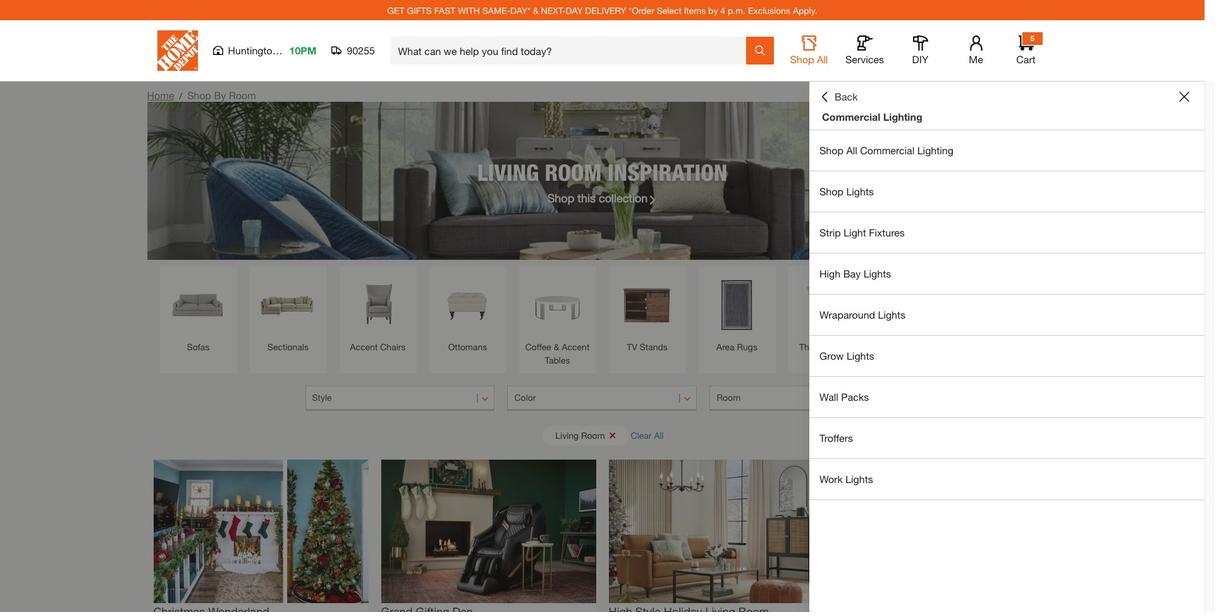Task type: vqa. For each thing, say whether or not it's contained in the screenshot.
available
no



Task type: describe. For each thing, give the bounding box(es) containing it.
me
[[969, 53, 983, 65]]

collection
[[599, 191, 648, 205]]

coffee & accent tables link
[[525, 273, 590, 367]]

lights right 'bay'
[[864, 268, 891, 280]]

diy
[[912, 53, 929, 65]]

select
[[657, 5, 682, 15]]

room up this at top
[[545, 158, 602, 186]]

/
[[179, 90, 182, 101]]

sectionals image
[[256, 273, 320, 337]]

throw pillows image
[[795, 273, 859, 337]]

inspiration
[[608, 158, 728, 186]]

style button
[[305, 386, 495, 411]]

stands
[[640, 342, 668, 352]]

3 stretchy image image from the left
[[609, 460, 824, 603]]

home
[[147, 89, 174, 101]]

room button
[[710, 386, 900, 411]]

shop lights
[[820, 185, 874, 197]]

cart
[[1017, 53, 1036, 65]]

ottomans image
[[435, 273, 500, 337]]

living room inspiration
[[477, 158, 728, 186]]

shop for shop all
[[790, 53, 814, 65]]

0 vertical spatial commercial
[[822, 111, 881, 123]]

with
[[458, 5, 480, 15]]

shop all
[[790, 53, 828, 65]]

lights for shop lights
[[847, 185, 874, 197]]

area rugs
[[717, 342, 758, 352]]

troffers link
[[810, 418, 1205, 459]]

ottomans
[[448, 342, 487, 352]]

me button
[[956, 35, 997, 66]]

color
[[515, 392, 536, 403]]

sofas image
[[166, 273, 231, 337]]

area rugs image
[[705, 273, 769, 337]]

all for shop all commercial lighting
[[847, 144, 858, 156]]

90255 button
[[332, 44, 375, 57]]

1 vertical spatial lighting
[[918, 144, 954, 156]]

color button
[[508, 386, 697, 411]]

clear
[[631, 430, 652, 441]]

pillows
[[827, 342, 854, 352]]

living room button
[[543, 426, 629, 445]]

throw pillows
[[800, 342, 854, 352]]

huntington
[[228, 44, 278, 56]]

4
[[721, 5, 726, 15]]

grow
[[820, 350, 844, 362]]

by
[[708, 5, 718, 15]]

*order
[[629, 5, 655, 15]]

high bay lights
[[820, 268, 891, 280]]

grow lights
[[820, 350, 874, 362]]

diy button
[[900, 35, 941, 66]]

coffee
[[525, 342, 552, 352]]

wraparound lights
[[820, 309, 906, 321]]

accent chairs link
[[346, 273, 410, 354]]

light
[[844, 226, 866, 238]]

curtains & drapes image
[[974, 273, 1039, 337]]

commercial lighting
[[822, 111, 923, 123]]

clear all
[[631, 430, 664, 441]]

by
[[214, 89, 226, 101]]

back button
[[820, 90, 858, 103]]

shop this collection link
[[548, 189, 657, 207]]

shop all button
[[789, 35, 830, 66]]

park
[[281, 44, 302, 56]]

gifts
[[407, 5, 432, 15]]

throw pillows link
[[795, 273, 859, 354]]

0 vertical spatial lighting
[[884, 111, 923, 123]]

tv stands link
[[615, 273, 680, 354]]

back
[[835, 90, 858, 102]]

home link
[[147, 89, 174, 101]]

exclusions
[[748, 5, 791, 15]]

clear all button
[[631, 424, 664, 447]]

room down color button
[[581, 430, 605, 441]]

strip light fixtures
[[820, 226, 905, 238]]

rugs
[[737, 342, 758, 352]]

shop all commercial lighting
[[820, 144, 954, 156]]

living for living room inspiration
[[477, 158, 539, 186]]

sofas
[[187, 342, 210, 352]]

tv stands image
[[615, 273, 680, 337]]

same-
[[482, 5, 511, 15]]

throw blankets image
[[885, 273, 949, 337]]

& inside coffee & accent tables
[[554, 342, 560, 352]]



Task type: locate. For each thing, give the bounding box(es) containing it.
lights up strip light fixtures
[[847, 185, 874, 197]]

1 accent from the left
[[350, 342, 378, 352]]

lights right grow
[[847, 350, 874, 362]]

get gifts fast with same-day* & next-day delivery *order select items by 4 p.m. exclusions apply.
[[387, 5, 818, 15]]

all inside button
[[654, 430, 664, 441]]

tv stands
[[627, 342, 668, 352]]

fixtures
[[869, 226, 905, 238]]

& right day*
[[533, 5, 539, 15]]

1 horizontal spatial all
[[817, 53, 828, 65]]

all for shop all
[[817, 53, 828, 65]]

work lights
[[820, 473, 873, 485]]

shop for shop this collection
[[548, 191, 575, 205]]

grow lights link
[[810, 336, 1205, 376]]

huntington park
[[228, 44, 302, 56]]

accent chairs image
[[346, 273, 410, 337]]

drawer close image
[[1180, 92, 1190, 102]]

wall packs
[[820, 391, 869, 403]]

feedback link image
[[1197, 214, 1214, 282]]

shop for shop lights
[[820, 185, 844, 197]]

style
[[312, 392, 332, 403]]

shop for shop all commercial lighting
[[820, 144, 844, 156]]

0 horizontal spatial &
[[533, 5, 539, 15]]

bay
[[844, 268, 861, 280]]

shop right /
[[187, 89, 211, 101]]

& up tables at left bottom
[[554, 342, 560, 352]]

lights right wraparound
[[878, 309, 906, 321]]

&
[[533, 5, 539, 15], [554, 342, 560, 352]]

lights for wraparound lights
[[878, 309, 906, 321]]

commercial
[[822, 111, 881, 123], [860, 144, 915, 156]]

1 vertical spatial all
[[847, 144, 858, 156]]

fast
[[434, 5, 456, 15]]

1 horizontal spatial accent
[[562, 342, 590, 352]]

home / shop by room
[[147, 89, 256, 101]]

wraparound
[[820, 309, 875, 321]]

all inside "button"
[[817, 53, 828, 65]]

all for clear all
[[654, 430, 664, 441]]

room
[[229, 89, 256, 101], [545, 158, 602, 186], [717, 392, 741, 403], [581, 430, 605, 441]]

high bay lights link
[[810, 254, 1205, 294]]

90255
[[347, 44, 375, 56]]

What can we help you find today? search field
[[398, 37, 745, 64]]

throw
[[800, 342, 824, 352]]

lights for work lights
[[846, 473, 873, 485]]

tv
[[627, 342, 637, 352]]

accent inside 'link'
[[350, 342, 378, 352]]

troffers
[[820, 432, 853, 444]]

shop left this at top
[[548, 191, 575, 205]]

get
[[387, 5, 405, 15]]

stretchy image image
[[153, 460, 368, 603], [381, 460, 596, 603], [609, 460, 824, 603], [837, 460, 1052, 603]]

shop up strip
[[820, 185, 844, 197]]

0 vertical spatial living
[[477, 158, 539, 186]]

2 accent from the left
[[562, 342, 590, 352]]

high
[[820, 268, 841, 280]]

day*
[[511, 5, 531, 15]]

the home depot logo image
[[157, 30, 198, 71]]

strip
[[820, 226, 841, 238]]

living for living room
[[556, 430, 579, 441]]

shop lights link
[[810, 171, 1205, 212]]

1 horizontal spatial living
[[556, 430, 579, 441]]

shop up "shop lights"
[[820, 144, 844, 156]]

items
[[684, 5, 706, 15]]

shop inside "button"
[[790, 53, 814, 65]]

living inside button
[[556, 430, 579, 441]]

lights for grow lights
[[847, 350, 874, 362]]

next-
[[541, 5, 566, 15]]

coffee & accent tables image
[[525, 273, 590, 337]]

services
[[846, 53, 884, 65]]

sectionals
[[268, 342, 309, 352]]

commercial down back
[[822, 111, 881, 123]]

accent up tables at left bottom
[[562, 342, 590, 352]]

all inside menu
[[847, 144, 858, 156]]

this
[[578, 191, 596, 205]]

2 stretchy image image from the left
[[381, 460, 596, 603]]

area
[[717, 342, 735, 352]]

room down area
[[717, 392, 741, 403]]

sectionals link
[[256, 273, 320, 354]]

2 vertical spatial all
[[654, 430, 664, 441]]

area rugs link
[[705, 273, 769, 354]]

tables
[[545, 355, 570, 366]]

menu
[[810, 130, 1205, 500]]

10pm
[[289, 44, 317, 56]]

lighting
[[884, 111, 923, 123], [918, 144, 954, 156]]

all up the 'back' button
[[817, 53, 828, 65]]

day
[[566, 5, 583, 15]]

delivery
[[585, 5, 626, 15]]

all down commercial lighting
[[847, 144, 858, 156]]

living room
[[556, 430, 605, 441]]

1 vertical spatial &
[[554, 342, 560, 352]]

0 horizontal spatial living
[[477, 158, 539, 186]]

p.m.
[[728, 5, 746, 15]]

1 vertical spatial living
[[556, 430, 579, 441]]

0 horizontal spatial accent
[[350, 342, 378, 352]]

accent
[[350, 342, 378, 352], [562, 342, 590, 352]]

accent chairs
[[350, 342, 406, 352]]

room right by at the left top
[[229, 89, 256, 101]]

wraparound lights link
[[810, 295, 1205, 335]]

services button
[[845, 35, 885, 66]]

wall
[[820, 391, 839, 403]]

shop this collection
[[548, 191, 648, 205]]

menu containing shop all commercial lighting
[[810, 130, 1205, 500]]

all right 'clear'
[[654, 430, 664, 441]]

wall packs link
[[810, 377, 1205, 417]]

sofas link
[[166, 273, 231, 354]]

accent left chairs
[[350, 342, 378, 352]]

work lights link
[[810, 459, 1205, 500]]

cart 5
[[1017, 34, 1036, 65]]

coffee & accent tables
[[525, 342, 590, 366]]

0 vertical spatial &
[[533, 5, 539, 15]]

accent inside coffee & accent tables
[[562, 342, 590, 352]]

2 horizontal spatial all
[[847, 144, 858, 156]]

1 horizontal spatial &
[[554, 342, 560, 352]]

shop down the apply. at the right of the page
[[790, 53, 814, 65]]

work
[[820, 473, 843, 485]]

ottomans link
[[435, 273, 500, 354]]

strip light fixtures link
[[810, 213, 1205, 253]]

shop all commercial lighting link
[[810, 130, 1205, 171]]

commercial down commercial lighting
[[860, 144, 915, 156]]

1 stretchy image image from the left
[[153, 460, 368, 603]]

0 vertical spatial all
[[817, 53, 828, 65]]

1 vertical spatial commercial
[[860, 144, 915, 156]]

0 horizontal spatial all
[[654, 430, 664, 441]]

lights right work
[[846, 473, 873, 485]]

shop
[[790, 53, 814, 65], [187, 89, 211, 101], [820, 144, 844, 156], [820, 185, 844, 197], [548, 191, 575, 205]]

5
[[1030, 34, 1035, 43]]

4 stretchy image image from the left
[[837, 460, 1052, 603]]

chairs
[[380, 342, 406, 352]]

packs
[[841, 391, 869, 403]]

apply.
[[793, 5, 818, 15]]



